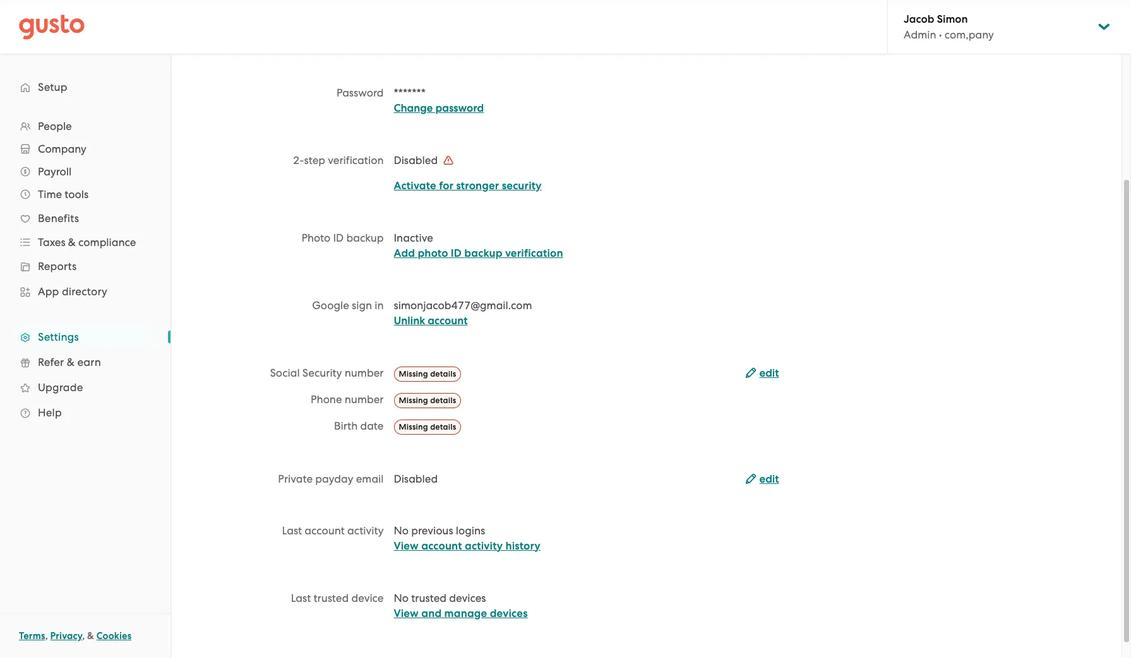 Task type: describe. For each thing, give the bounding box(es) containing it.
security
[[303, 367, 342, 380]]

social
[[270, 367, 300, 380]]

sign
[[352, 299, 372, 312]]

cookies
[[97, 631, 132, 643]]

last for view account activity history
[[282, 525, 302, 537]]

******* change password
[[394, 87, 484, 115]]

missing details for phone number
[[399, 396, 456, 405]]

app
[[38, 286, 59, 298]]

taxes
[[38, 236, 65, 249]]

stronger
[[456, 179, 499, 193]]

add photo id backup verification button
[[394, 246, 563, 262]]

private payday email
[[278, 473, 384, 486]]

terms , privacy , & cookies
[[19, 631, 132, 643]]

company button
[[13, 138, 158, 160]]

date
[[360, 420, 384, 433]]

payday
[[315, 473, 354, 486]]

& for earn
[[67, 356, 75, 369]]

account inside simonjacob477@gmail.com unlink account
[[428, 315, 468, 328]]

payroll
[[38, 166, 72, 178]]

help link
[[13, 402, 158, 425]]

view for view account activity history
[[394, 540, 419, 553]]

1 horizontal spatial devices
[[490, 608, 528, 621]]

2 number from the top
[[345, 394, 384, 406]]

benefits link
[[13, 207, 158, 230]]

app directory link
[[13, 281, 158, 303]]

people
[[38, 120, 72, 133]]

setup link
[[13, 76, 158, 99]]

step
[[304, 154, 325, 167]]

view for view and manage devices
[[394, 608, 419, 621]]

earn
[[77, 356, 101, 369]]

2-step verification
[[293, 154, 384, 167]]

history
[[506, 540, 541, 553]]

manage
[[445, 608, 487, 621]]

activate for stronger security link
[[394, 179, 542, 193]]

tools
[[65, 188, 89, 201]]

2 , from the left
[[82, 631, 85, 643]]

disabled for verification
[[394, 154, 441, 167]]

terms link
[[19, 631, 45, 643]]

photo
[[302, 232, 331, 245]]

time tools
[[38, 188, 89, 201]]

unlink account button
[[394, 314, 468, 329]]

admin
[[904, 28, 937, 41]]

privacy link
[[50, 631, 82, 643]]

2 edit button from the top
[[746, 472, 779, 487]]

details for social security number
[[430, 370, 456, 379]]

change password button
[[394, 101, 484, 116]]

no for view account activity history
[[394, 525, 409, 537]]

security
[[502, 179, 542, 193]]

last for view and manage devices
[[291, 592, 311, 605]]

time
[[38, 188, 62, 201]]

home image
[[19, 14, 85, 39]]

reports
[[38, 260, 77, 273]]

benefits
[[38, 212, 79, 225]]

disabled for email
[[394, 473, 438, 486]]

module__icon___go7vc image
[[444, 155, 454, 166]]

no previous logins view account activity history
[[394, 525, 541, 553]]

com,pany
[[945, 28, 994, 41]]

0 vertical spatial verification
[[328, 154, 384, 167]]

add
[[394, 247, 415, 260]]

device
[[352, 592, 384, 605]]

cookies button
[[97, 629, 132, 644]]

taxes & compliance
[[38, 236, 136, 249]]

previous
[[411, 525, 453, 537]]

photo id backup
[[302, 232, 384, 245]]

email
[[356, 473, 384, 486]]

settings
[[38, 331, 79, 344]]

*******
[[394, 87, 426, 99]]

1 , from the left
[[45, 631, 48, 643]]

help
[[38, 407, 62, 420]]

details for phone number
[[430, 396, 456, 405]]

2-
[[293, 154, 304, 167]]

no for view and manage devices
[[394, 592, 409, 605]]

backup inside inactive add photo id backup verification
[[465, 247, 503, 260]]

password
[[436, 102, 484, 115]]

simonjacob477@gmail.com unlink account
[[394, 299, 532, 328]]

birth date
[[334, 420, 384, 433]]

people button
[[13, 115, 158, 138]]

activate for stronger security
[[394, 179, 542, 193]]



Task type: vqa. For each thing, say whether or not it's contained in the screenshot.
MS
no



Task type: locate. For each thing, give the bounding box(es) containing it.
private
[[278, 473, 313, 486]]

missing for birth date
[[399, 422, 428, 432]]

0 vertical spatial edit
[[760, 367, 779, 380]]

simon
[[937, 13, 968, 26]]

devices right manage
[[490, 608, 528, 621]]

0 vertical spatial activity
[[348, 525, 384, 537]]

disabled up activate
[[394, 154, 441, 167]]

activity down email
[[348, 525, 384, 537]]

view left and at the bottom of page
[[394, 608, 419, 621]]

2 trusted from the left
[[411, 592, 447, 605]]

2 no from the top
[[394, 592, 409, 605]]

0 vertical spatial &
[[68, 236, 76, 249]]

1 vertical spatial backup
[[465, 247, 503, 260]]

3 missing details from the top
[[399, 422, 456, 432]]

last account activity
[[282, 525, 384, 537]]

refer & earn
[[38, 356, 101, 369]]

1 edit button from the top
[[746, 366, 779, 382]]

missing details for birth date
[[399, 422, 456, 432]]

0 vertical spatial id
[[333, 232, 344, 245]]

0 horizontal spatial ,
[[45, 631, 48, 643]]

1 vertical spatial details
[[430, 396, 456, 405]]

1 view from the top
[[394, 540, 419, 553]]

disabled right email
[[394, 473, 438, 486]]

1 vertical spatial verification
[[505, 247, 563, 260]]

0 horizontal spatial devices
[[449, 592, 486, 605]]

devices up manage
[[449, 592, 486, 605]]

trusted for no trusted devices view and manage devices
[[411, 592, 447, 605]]

no inside no previous logins view account activity history
[[394, 525, 409, 537]]

trusted inside no trusted devices view and manage devices
[[411, 592, 447, 605]]

google sign in
[[312, 299, 384, 312]]

missing for social security number
[[399, 370, 428, 379]]

devices
[[449, 592, 486, 605], [490, 608, 528, 621]]

2 vertical spatial &
[[87, 631, 94, 643]]

no left previous on the bottom left of page
[[394, 525, 409, 537]]

0 vertical spatial last
[[282, 525, 302, 537]]

0 horizontal spatial backup
[[347, 232, 384, 245]]

logins
[[456, 525, 485, 537]]

2 vertical spatial missing details
[[399, 422, 456, 432]]

compliance
[[78, 236, 136, 249]]

1 horizontal spatial ,
[[82, 631, 85, 643]]

view
[[394, 540, 419, 553], [394, 608, 419, 621]]

& inside dropdown button
[[68, 236, 76, 249]]

•
[[939, 28, 942, 41]]

0 vertical spatial account
[[428, 315, 468, 328]]

0 vertical spatial view
[[394, 540, 419, 553]]

refer
[[38, 356, 64, 369]]

phone number
[[311, 394, 384, 406]]

account down private payday email
[[305, 525, 345, 537]]

1 vertical spatial disabled
[[394, 473, 438, 486]]

2 disabled from the top
[[394, 473, 438, 486]]

directory
[[62, 286, 107, 298]]

no right device
[[394, 592, 409, 605]]

trusted for last trusted device
[[314, 592, 349, 605]]

trusted
[[314, 592, 349, 605], [411, 592, 447, 605]]

and
[[422, 608, 442, 621]]

reports link
[[13, 255, 158, 278]]

taxes & compliance button
[[13, 231, 158, 254]]

birth
[[334, 420, 358, 433]]

backup left inactive
[[347, 232, 384, 245]]

inactive add photo id backup verification
[[394, 232, 563, 260]]

1 horizontal spatial activity
[[465, 540, 503, 553]]

no inside no trusted devices view and manage devices
[[394, 592, 409, 605]]

1 vertical spatial &
[[67, 356, 75, 369]]

2 missing from the top
[[399, 396, 428, 405]]

no trusted devices view and manage devices
[[394, 592, 528, 621]]

app directory
[[38, 286, 107, 298]]

1 vertical spatial no
[[394, 592, 409, 605]]

photo
[[418, 247, 448, 260]]

1 vertical spatial last
[[291, 592, 311, 605]]

1 vertical spatial number
[[345, 394, 384, 406]]

google
[[312, 299, 349, 312]]

0 horizontal spatial activity
[[348, 525, 384, 537]]

0 vertical spatial disabled
[[394, 154, 441, 167]]

time tools button
[[13, 183, 158, 206]]

id inside inactive add photo id backup verification
[[451, 247, 462, 260]]

0 vertical spatial missing details
[[399, 370, 456, 379]]

verification inside inactive add photo id backup verification
[[505, 247, 563, 260]]

& left cookies
[[87, 631, 94, 643]]

number
[[345, 367, 384, 380], [345, 394, 384, 406]]

disabled
[[394, 154, 441, 167], [394, 473, 438, 486]]

jacob simon admin • com,pany
[[904, 13, 994, 41]]

0 vertical spatial devices
[[449, 592, 486, 605]]

0 vertical spatial number
[[345, 367, 384, 380]]

2 vertical spatial missing
[[399, 422, 428, 432]]

3 details from the top
[[430, 422, 456, 432]]

view inside no trusted devices view and manage devices
[[394, 608, 419, 621]]

list containing people
[[0, 115, 171, 426]]

activate
[[394, 179, 437, 193]]

account inside no previous logins view account activity history
[[422, 540, 462, 553]]

0 vertical spatial details
[[430, 370, 456, 379]]

0 vertical spatial backup
[[347, 232, 384, 245]]

1 vertical spatial view
[[394, 608, 419, 621]]

2 details from the top
[[430, 396, 456, 405]]

list
[[0, 115, 171, 426]]

0 horizontal spatial id
[[333, 232, 344, 245]]

trusted up and at the bottom of page
[[411, 592, 447, 605]]

missing for phone number
[[399, 396, 428, 405]]

privacy
[[50, 631, 82, 643]]

verification
[[328, 154, 384, 167], [505, 247, 563, 260]]

1 vertical spatial activity
[[465, 540, 503, 553]]

1 horizontal spatial verification
[[505, 247, 563, 260]]

view down previous on the bottom left of page
[[394, 540, 419, 553]]

details
[[430, 370, 456, 379], [430, 396, 456, 405], [430, 422, 456, 432]]

last trusted device
[[291, 592, 384, 605]]

3 missing from the top
[[399, 422, 428, 432]]

number up phone number
[[345, 367, 384, 380]]

1 vertical spatial edit button
[[746, 472, 779, 487]]

upgrade link
[[13, 377, 158, 399]]

& for compliance
[[68, 236, 76, 249]]

backup
[[347, 232, 384, 245], [465, 247, 503, 260]]

number up birth date
[[345, 394, 384, 406]]

0 vertical spatial no
[[394, 525, 409, 537]]

unlink
[[394, 315, 425, 328]]

1 vertical spatial devices
[[490, 608, 528, 621]]

&
[[68, 236, 76, 249], [67, 356, 75, 369], [87, 631, 94, 643]]

& right the taxes
[[68, 236, 76, 249]]

terms
[[19, 631, 45, 643]]

company
[[38, 143, 86, 155]]

& left earn
[[67, 356, 75, 369]]

social security number
[[270, 367, 384, 380]]

trusted left device
[[314, 592, 349, 605]]

view account activity history link
[[394, 540, 541, 553]]

1 vertical spatial edit
[[760, 473, 779, 486]]

0 horizontal spatial verification
[[328, 154, 384, 167]]

1 details from the top
[[430, 370, 456, 379]]

0 vertical spatial missing
[[399, 370, 428, 379]]

view inside no previous logins view account activity history
[[394, 540, 419, 553]]

, left the cookies button
[[82, 631, 85, 643]]

, left 'privacy'
[[45, 631, 48, 643]]

phone
[[311, 394, 342, 406]]

activity down logins
[[465, 540, 503, 553]]

change
[[394, 102, 433, 115]]

2 vertical spatial details
[[430, 422, 456, 432]]

setup
[[38, 81, 67, 94]]

1 missing from the top
[[399, 370, 428, 379]]

2 missing details from the top
[[399, 396, 456, 405]]

1 edit from the top
[[760, 367, 779, 380]]

1 disabled from the top
[[394, 154, 441, 167]]

upgrade
[[38, 382, 83, 394]]

view and manage devices link
[[394, 608, 528, 621]]

last
[[282, 525, 302, 537], [291, 592, 311, 605]]

1 horizontal spatial backup
[[465, 247, 503, 260]]

1 vertical spatial id
[[451, 247, 462, 260]]

edit
[[760, 367, 779, 380], [760, 473, 779, 486]]

0 vertical spatial edit button
[[746, 366, 779, 382]]

1 number from the top
[[345, 367, 384, 380]]

jacob
[[904, 13, 935, 26]]

1 vertical spatial missing details
[[399, 396, 456, 405]]

inactive
[[394, 232, 433, 245]]

1 vertical spatial account
[[305, 525, 345, 537]]

0 horizontal spatial trusted
[[314, 592, 349, 605]]

id
[[333, 232, 344, 245], [451, 247, 462, 260]]

2 vertical spatial account
[[422, 540, 462, 553]]

edit button
[[746, 366, 779, 382], [746, 472, 779, 487]]

for
[[439, 179, 454, 193]]

refer & earn link
[[13, 351, 158, 374]]

,
[[45, 631, 48, 643], [82, 631, 85, 643]]

1 vertical spatial missing
[[399, 396, 428, 405]]

1 horizontal spatial id
[[451, 247, 462, 260]]

1 horizontal spatial trusted
[[411, 592, 447, 605]]

missing details
[[399, 370, 456, 379], [399, 396, 456, 405], [399, 422, 456, 432]]

account down previous on the bottom left of page
[[422, 540, 462, 553]]

1 missing details from the top
[[399, 370, 456, 379]]

password
[[337, 87, 384, 99]]

in
[[375, 299, 384, 312]]

1 no from the top
[[394, 525, 409, 537]]

backup right photo
[[465, 247, 503, 260]]

1 trusted from the left
[[314, 592, 349, 605]]

2 view from the top
[[394, 608, 419, 621]]

account down the simonjacob477@gmail.com
[[428, 315, 468, 328]]

gusto navigation element
[[0, 54, 171, 446]]

simonjacob477@gmail.com
[[394, 299, 532, 312]]

settings link
[[13, 326, 158, 349]]

details for birth date
[[430, 422, 456, 432]]

payroll button
[[13, 160, 158, 183]]

missing details for social security number
[[399, 370, 456, 379]]

missing
[[399, 370, 428, 379], [399, 396, 428, 405], [399, 422, 428, 432]]

activity inside no previous logins view account activity history
[[465, 540, 503, 553]]

2 edit from the top
[[760, 473, 779, 486]]



